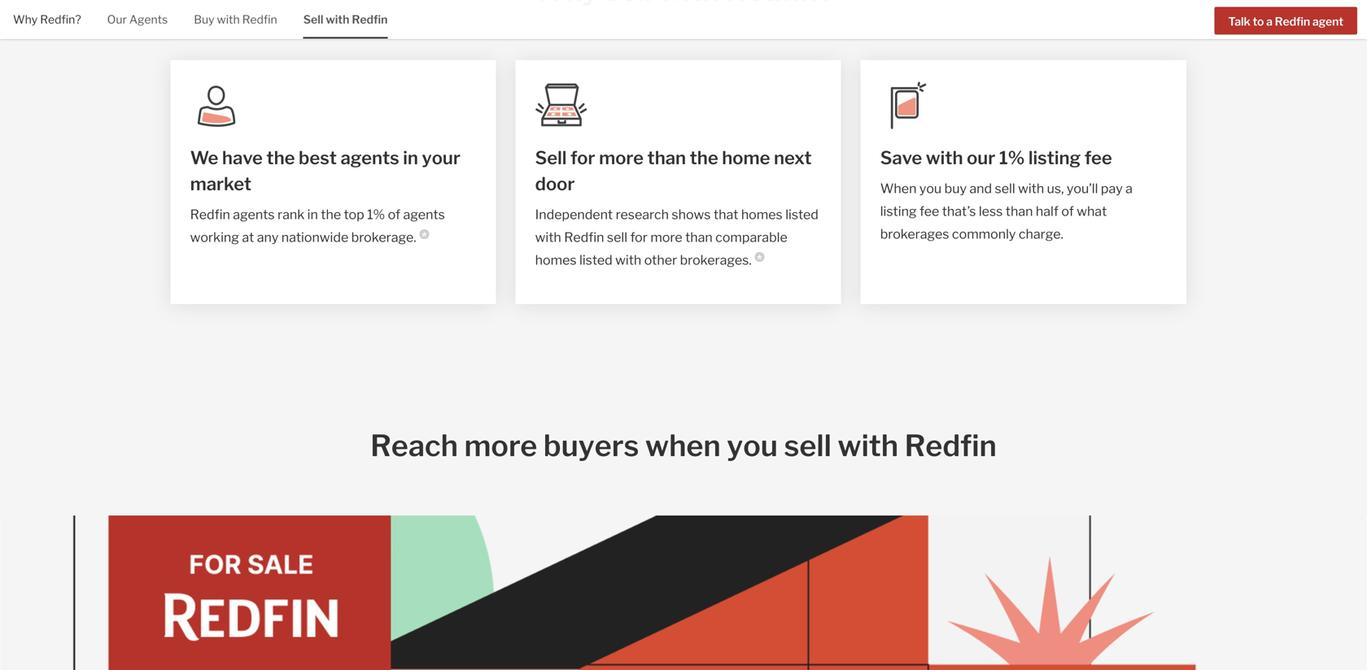 Task type: describe. For each thing, give the bounding box(es) containing it.
for inside independent research shows that homes listed with redfin sell for more than comparable homes listed with other brokerages.
[[631, 229, 648, 245]]

sell with redfin link
[[304, 0, 388, 37]]

our agents link
[[107, 0, 168, 37]]

what
[[1077, 203, 1108, 219]]

less
[[979, 203, 1003, 219]]

sell with redfin
[[304, 13, 388, 26]]

best
[[299, 147, 337, 169]]

1 vertical spatial listed
[[580, 252, 613, 268]]

when you buy and sell with us, you'll pay a listing fee that's less than half of what brokerages commonly charge.
[[881, 181, 1133, 242]]

why redfin? link
[[13, 0, 81, 37]]

we
[[190, 147, 218, 169]]

to
[[1254, 14, 1265, 28]]

0 horizontal spatial you
[[727, 428, 778, 464]]

sell for sell with redfin
[[304, 13, 324, 26]]

any
[[257, 229, 279, 245]]

brokerages.
[[680, 252, 752, 268]]

redfin inside redfin agents rank in the top 1% of agents working at any nationwide brokerage.
[[190, 207, 230, 223]]

we have the best agents in your market link
[[190, 145, 477, 197]]

a inside talk to a redfin agent button
[[1267, 14, 1273, 28]]

we have the best agents in your market
[[190, 147, 461, 195]]

1 horizontal spatial listed
[[786, 207, 819, 223]]

1 horizontal spatial fee
[[1085, 147, 1113, 169]]

than inside when you buy and sell with us, you'll pay a listing fee that's less than half of what brokerages commonly charge.
[[1006, 203, 1034, 219]]

rank
[[278, 207, 305, 223]]

2 horizontal spatial agents
[[403, 207, 445, 223]]

save with our 1% listing fee link
[[881, 145, 1167, 171]]

that
[[714, 207, 739, 223]]

the for sell for more than the home next door
[[690, 147, 719, 169]]

listing inside the "save with our 1% listing fee" link
[[1029, 147, 1081, 169]]

brokerages
[[881, 226, 950, 242]]

redfin agents rank in the top 1% of agents working at any nationwide brokerage.
[[190, 207, 445, 245]]

0 vertical spatial homes
[[742, 207, 783, 223]]

for inside sell for more than the home next door
[[571, 147, 596, 169]]

that's
[[943, 203, 977, 219]]

agent
[[1313, 14, 1344, 28]]

buy with redfin link
[[194, 0, 277, 37]]

buyers
[[544, 428, 639, 464]]

of inside when you buy and sell with us, you'll pay a listing fee that's less than half of what brokerages commonly charge.
[[1062, 203, 1075, 219]]

with inside when you buy and sell with us, you'll pay a listing fee that's less than half of what brokerages commonly charge.
[[1019, 181, 1045, 196]]

disclaimer image for sell for more than the home next door
[[755, 252, 765, 262]]

save
[[881, 147, 923, 169]]

comparable
[[716, 229, 788, 245]]

independent
[[535, 207, 613, 223]]

1 horizontal spatial 1%
[[1000, 147, 1025, 169]]

sell for sell for more than the home next door
[[535, 147, 567, 169]]

door
[[535, 173, 575, 195]]

than inside independent research shows that homes listed with redfin sell for more than comparable homes listed with other brokerages.
[[686, 229, 713, 245]]

top
[[344, 207, 365, 223]]

0 horizontal spatial homes
[[535, 252, 577, 268]]

0 horizontal spatial agents
[[233, 207, 275, 223]]

charge.
[[1019, 226, 1064, 242]]

buy with redfin
[[194, 13, 277, 26]]

talk
[[1229, 14, 1251, 28]]

the inside we have the best agents in your market
[[267, 147, 295, 169]]



Task type: locate. For each thing, give the bounding box(es) containing it.
0 horizontal spatial 1%
[[367, 207, 385, 223]]

1 vertical spatial for
[[631, 229, 648, 245]]

than inside sell for more than the home next door
[[648, 147, 686, 169]]

home
[[722, 147, 771, 169]]

in inside redfin agents rank in the top 1% of agents working at any nationwide brokerage.
[[308, 207, 318, 223]]

0 vertical spatial in
[[403, 147, 418, 169]]

listed down the "independent"
[[580, 252, 613, 268]]

why redfin?
[[13, 13, 81, 26]]

0 vertical spatial listing
[[1029, 147, 1081, 169]]

2 horizontal spatial more
[[651, 229, 683, 245]]

sell
[[304, 13, 324, 26], [535, 147, 567, 169]]

listing down when
[[881, 203, 917, 219]]

agents right best
[[341, 147, 400, 169]]

of
[[1062, 203, 1075, 219], [388, 207, 401, 223]]

half
[[1036, 203, 1059, 219]]

sell right buy with redfin on the left of page
[[304, 13, 324, 26]]

for
[[571, 147, 596, 169], [631, 229, 648, 245]]

at
[[242, 229, 254, 245]]

nationwide
[[282, 229, 349, 245]]

fee inside when you buy and sell with us, you'll pay a listing fee that's less than half of what brokerages commonly charge.
[[920, 203, 940, 219]]

listing inside when you buy and sell with us, you'll pay a listing fee that's less than half of what brokerages commonly charge.
[[881, 203, 917, 219]]

sell
[[995, 181, 1016, 196], [607, 229, 628, 245], [784, 428, 832, 464]]

1 horizontal spatial sell
[[535, 147, 567, 169]]

1% right top at the left of the page
[[367, 207, 385, 223]]

in left your at the left of page
[[403, 147, 418, 169]]

illustration of a bag of money image
[[535, 80, 588, 132]]

listed
[[786, 207, 819, 223], [580, 252, 613, 268]]

1 vertical spatial than
[[1006, 203, 1034, 219]]

1 horizontal spatial sell
[[784, 428, 832, 464]]

have
[[222, 147, 263, 169]]

in
[[403, 147, 418, 169], [308, 207, 318, 223]]

0 vertical spatial a
[[1267, 14, 1273, 28]]

why
[[13, 13, 38, 26]]

0 vertical spatial sell
[[995, 181, 1016, 196]]

1 horizontal spatial listing
[[1029, 147, 1081, 169]]

2 vertical spatial sell
[[784, 428, 832, 464]]

1 horizontal spatial disclaimer image
[[755, 252, 765, 262]]

us,
[[1048, 181, 1065, 196]]

0 vertical spatial more
[[599, 147, 644, 169]]

other
[[645, 252, 678, 268]]

0 horizontal spatial sell
[[304, 13, 324, 26]]

0 horizontal spatial in
[[308, 207, 318, 223]]

our
[[107, 13, 127, 26]]

1 horizontal spatial homes
[[742, 207, 783, 223]]

homes down the "independent"
[[535, 252, 577, 268]]

of right half
[[1062, 203, 1075, 219]]

your
[[422, 147, 461, 169]]

disclaimer image for we have the best agents in your market
[[420, 229, 430, 239]]

1% inside redfin agents rank in the top 1% of agents working at any nationwide brokerage.
[[367, 207, 385, 223]]

of inside redfin agents rank in the top 1% of agents working at any nationwide brokerage.
[[388, 207, 401, 223]]

redfin inside independent research shows that homes listed with redfin sell for more than comparable homes listed with other brokerages.
[[564, 229, 605, 245]]

2 horizontal spatial sell
[[995, 181, 1016, 196]]

1 horizontal spatial for
[[631, 229, 648, 245]]

0 horizontal spatial of
[[388, 207, 401, 223]]

homes
[[742, 207, 783, 223], [535, 252, 577, 268]]

1 vertical spatial sell
[[535, 147, 567, 169]]

than
[[648, 147, 686, 169], [1006, 203, 1034, 219], [686, 229, 713, 245]]

you left buy
[[920, 181, 942, 196]]

more inside sell for more than the home next door
[[599, 147, 644, 169]]

illustration of the best agents image
[[190, 80, 242, 132]]

a right pay
[[1126, 181, 1133, 196]]

more inside independent research shows that homes listed with redfin sell for more than comparable homes listed with other brokerages.
[[651, 229, 683, 245]]

you inside when you buy and sell with us, you'll pay a listing fee that's less than half of what brokerages commonly charge.
[[920, 181, 942, 196]]

sell inside when you buy and sell with us, you'll pay a listing fee that's less than half of what brokerages commonly charge.
[[995, 181, 1016, 196]]

0 vertical spatial 1%
[[1000, 147, 1025, 169]]

than left half
[[1006, 203, 1034, 219]]

0 horizontal spatial the
[[267, 147, 295, 169]]

a inside when you buy and sell with us, you'll pay a listing fee that's less than half of what brokerages commonly charge.
[[1126, 181, 1133, 196]]

0 horizontal spatial listing
[[881, 203, 917, 219]]

for up door
[[571, 147, 596, 169]]

talk to a redfin agent
[[1229, 14, 1344, 28]]

you right when
[[727, 428, 778, 464]]

agents up brokerage.
[[403, 207, 445, 223]]

disclaimer image right brokerage.
[[420, 229, 430, 239]]

0 horizontal spatial a
[[1126, 181, 1133, 196]]

save with our 1% listing fee
[[881, 147, 1113, 169]]

redfin
[[242, 13, 277, 26], [352, 13, 388, 26], [1276, 14, 1311, 28], [190, 207, 230, 223], [564, 229, 605, 245], [905, 428, 997, 464]]

market
[[190, 173, 252, 195]]

independent research shows that homes listed with redfin sell for more than comparable homes listed with other brokerages.
[[535, 207, 819, 268]]

1 vertical spatial a
[[1126, 181, 1133, 196]]

in right rank on the top left of the page
[[308, 207, 318, 223]]

1%
[[1000, 147, 1025, 169], [367, 207, 385, 223]]

sell for more than the home next door link
[[535, 145, 822, 197]]

redfin inside button
[[1276, 14, 1311, 28]]

with
[[217, 13, 240, 26], [326, 13, 350, 26], [926, 147, 964, 169], [1019, 181, 1045, 196], [535, 229, 562, 245], [616, 252, 642, 268], [838, 428, 899, 464]]

illustration of a yard sign image
[[881, 80, 933, 132]]

1 vertical spatial listing
[[881, 203, 917, 219]]

sell inside sell for more than the home next door
[[535, 147, 567, 169]]

1 vertical spatial fee
[[920, 203, 940, 219]]

listing
[[1029, 147, 1081, 169], [881, 203, 917, 219]]

working
[[190, 229, 239, 245]]

you'll
[[1067, 181, 1099, 196]]

0 vertical spatial than
[[648, 147, 686, 169]]

1 horizontal spatial you
[[920, 181, 942, 196]]

shows
[[672, 207, 711, 223]]

buy
[[194, 13, 215, 26]]

of up brokerage.
[[388, 207, 401, 223]]

homes up comparable at the right of the page
[[742, 207, 783, 223]]

sell for more than the home next door
[[535, 147, 812, 195]]

fee up pay
[[1085, 147, 1113, 169]]

2 horizontal spatial the
[[690, 147, 719, 169]]

the left best
[[267, 147, 295, 169]]

agents
[[129, 13, 168, 26]]

1 horizontal spatial more
[[599, 147, 644, 169]]

agents up at
[[233, 207, 275, 223]]

the for redfin agents rank in the top 1% of agents working at any nationwide brokerage.
[[321, 207, 341, 223]]

our
[[967, 147, 996, 169]]

for down research
[[631, 229, 648, 245]]

when
[[646, 428, 721, 464]]

redfin?
[[40, 13, 81, 26]]

fee
[[1085, 147, 1113, 169], [920, 203, 940, 219]]

1% right the our
[[1000, 147, 1025, 169]]

next
[[774, 147, 812, 169]]

when
[[881, 181, 917, 196]]

0 vertical spatial fee
[[1085, 147, 1113, 169]]

1 vertical spatial homes
[[535, 252, 577, 268]]

the inside redfin agents rank in the top 1% of agents working at any nationwide brokerage.
[[321, 207, 341, 223]]

a
[[1267, 14, 1273, 28], [1126, 181, 1133, 196]]

the
[[267, 147, 295, 169], [690, 147, 719, 169], [321, 207, 341, 223]]

and
[[970, 181, 993, 196]]

2 vertical spatial more
[[465, 428, 538, 464]]

commonly
[[953, 226, 1017, 242]]

0 vertical spatial you
[[920, 181, 942, 196]]

brokerage.
[[351, 229, 417, 245]]

you
[[920, 181, 942, 196], [727, 428, 778, 464]]

1 horizontal spatial agents
[[341, 147, 400, 169]]

0 horizontal spatial for
[[571, 147, 596, 169]]

0 vertical spatial for
[[571, 147, 596, 169]]

1 vertical spatial you
[[727, 428, 778, 464]]

pay
[[1102, 181, 1123, 196]]

1 vertical spatial more
[[651, 229, 683, 245]]

a right the to
[[1267, 14, 1273, 28]]

research
[[616, 207, 669, 223]]

1 horizontal spatial a
[[1267, 14, 1273, 28]]

than up research
[[648, 147, 686, 169]]

0 horizontal spatial more
[[465, 428, 538, 464]]

than down shows
[[686, 229, 713, 245]]

in inside we have the best agents in your market
[[403, 147, 418, 169]]

disclaimer image down comparable at the right of the page
[[755, 252, 765, 262]]

reach
[[371, 428, 458, 464]]

1 vertical spatial in
[[308, 207, 318, 223]]

sell inside independent research shows that homes listed with redfin sell for more than comparable homes listed with other brokerages.
[[607, 229, 628, 245]]

the left home
[[690, 147, 719, 169]]

talk to a redfin agent button
[[1215, 7, 1358, 34]]

1 vertical spatial sell
[[607, 229, 628, 245]]

the inside sell for more than the home next door
[[690, 147, 719, 169]]

1 horizontal spatial in
[[403, 147, 418, 169]]

listed up comparable at the right of the page
[[786, 207, 819, 223]]

0 vertical spatial sell
[[304, 13, 324, 26]]

2 vertical spatial than
[[686, 229, 713, 245]]

0 vertical spatial disclaimer image
[[420, 229, 430, 239]]

agents inside we have the best agents in your market
[[341, 147, 400, 169]]

1 horizontal spatial of
[[1062, 203, 1075, 219]]

1 vertical spatial 1%
[[367, 207, 385, 223]]

more
[[599, 147, 644, 169], [651, 229, 683, 245], [465, 428, 538, 464]]

agents
[[341, 147, 400, 169], [233, 207, 275, 223], [403, 207, 445, 223]]

listing up us, on the top right of the page
[[1029, 147, 1081, 169]]

0 horizontal spatial listed
[[580, 252, 613, 268]]

our agents
[[107, 13, 168, 26]]

0 horizontal spatial fee
[[920, 203, 940, 219]]

the left top at the left of the page
[[321, 207, 341, 223]]

1 horizontal spatial the
[[321, 207, 341, 223]]

0 horizontal spatial disclaimer image
[[420, 229, 430, 239]]

0 horizontal spatial sell
[[607, 229, 628, 245]]

sell up door
[[535, 147, 567, 169]]

buy
[[945, 181, 967, 196]]

disclaimer image
[[420, 229, 430, 239], [755, 252, 765, 262]]

fee up brokerages
[[920, 203, 940, 219]]

reach more buyers when you sell with redfin
[[371, 428, 997, 464]]

1 vertical spatial disclaimer image
[[755, 252, 765, 262]]

0 vertical spatial listed
[[786, 207, 819, 223]]



Task type: vqa. For each thing, say whether or not it's contained in the screenshot.
the Redfin within the the 'Talk to a Redfin agent' button
yes



